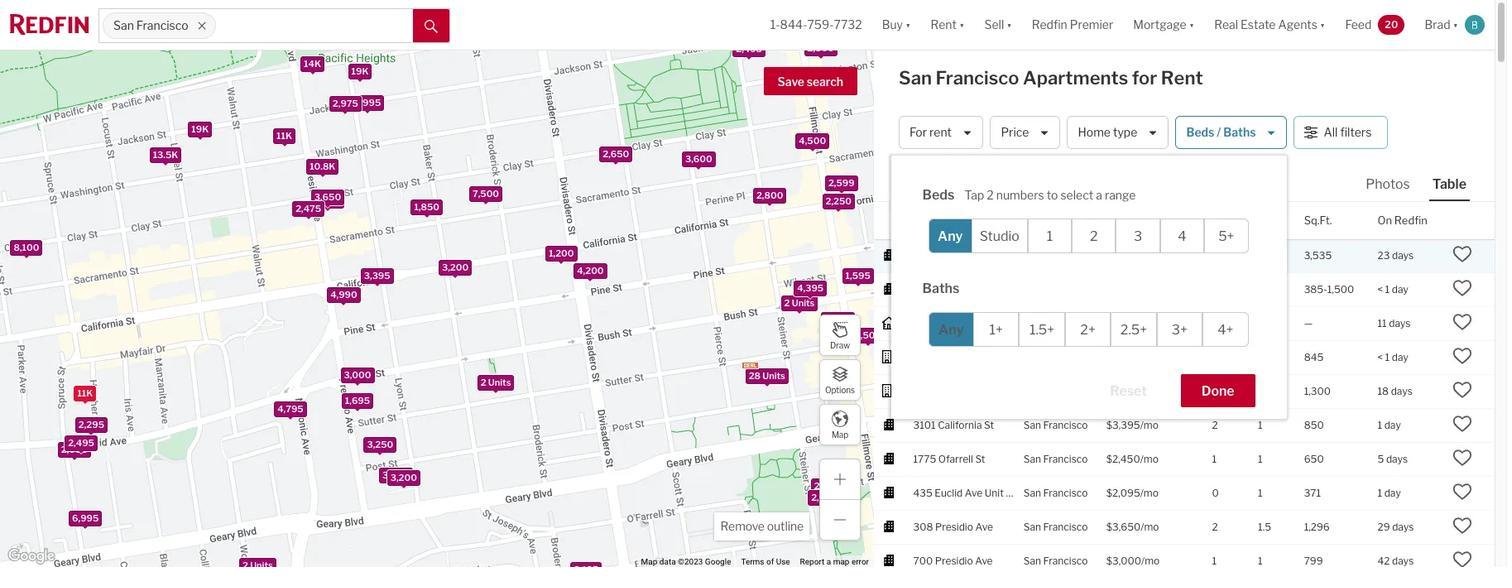 Task type: describe. For each thing, give the bounding box(es) containing it.
heather
[[928, 249, 966, 261]]

—
[[1305, 317, 1314, 329]]

0 horizontal spatial 3,200
[[391, 472, 417, 484]]

beds inside dialog
[[923, 187, 955, 203]]

29
[[1378, 521, 1391, 533]]

premier
[[1071, 18, 1114, 32]]

francisco for 3101 california st
[[1044, 419, 1089, 431]]

california
[[938, 419, 983, 431]]

/mo for $3,000
[[1142, 555, 1160, 567]]

13.5k
[[153, 149, 178, 161]]

0 vertical spatial 2 units
[[785, 297, 815, 309]]

1 up 1.5 at the bottom
[[1259, 487, 1263, 499]]

location button
[[1024, 202, 1068, 239]]

san francisco for 700 presidio ave
[[1024, 555, 1089, 567]]

draw
[[831, 340, 850, 350]]

20
[[1386, 18, 1399, 30]]

0 vertical spatial 2,495
[[736, 43, 763, 55]]

san francisco apartments for rent
[[899, 67, 1204, 89]]

4
[[1179, 228, 1187, 244]]

/mo for $2,095
[[1141, 487, 1159, 499]]

2 horizontal spatial baths
[[1259, 213, 1288, 226]]

1775 ofarrell st
[[914, 453, 986, 465]]

2 checkbox
[[1072, 219, 1117, 253]]

real estate agents ▾ button
[[1205, 0, 1336, 50]]

/mo for $2,995
[[1141, 317, 1159, 329]]

▾ for sell ▾
[[1007, 18, 1013, 32]]

1 checkbox
[[1028, 219, 1072, 253]]

terms of use
[[742, 557, 791, 566]]

2000 post st
[[914, 283, 976, 295]]

57
[[914, 249, 926, 261]]

1 < from the top
[[1378, 283, 1384, 295]]

0 vertical spatial 11k
[[277, 130, 292, 142]]

terms of use link
[[742, 557, 791, 566]]

7732
[[834, 18, 863, 32]]

francisco for 1775 ofarrell st
[[1044, 453, 1089, 465]]

5 for 5 days
[[1378, 453, 1385, 465]]

map for map data ©2023 google
[[641, 557, 658, 566]]

francisco for 308 presidio ave
[[1044, 521, 1089, 533]]

sell
[[985, 18, 1005, 32]]

days for 18 days
[[1392, 385, 1414, 397]]

1+
[[990, 322, 1004, 337]]

371
[[1305, 487, 1322, 499]]

2140 lyon st
[[914, 317, 974, 329]]

4,950
[[825, 314, 852, 326]]

location
[[1024, 213, 1068, 226]]

1,300
[[1305, 385, 1332, 397]]

day down 5 days on the bottom of the page
[[1385, 487, 1402, 499]]

0 vertical spatial price button
[[991, 116, 1061, 149]]

3101 california st
[[914, 419, 995, 431]]

1 down 1.5 at the bottom
[[1259, 555, 1263, 567]]

buy ▾
[[883, 18, 911, 32]]

san for 700 presidio ave
[[1024, 555, 1042, 567]]

range
[[1105, 188, 1137, 202]]

map button
[[820, 404, 861, 446]]

favorite this home image for 29 days
[[1454, 516, 1474, 535]]

308
[[914, 521, 934, 533]]

presidio for 308
[[936, 521, 974, 533]]

2.5+ radio
[[1112, 312, 1157, 347]]

redfin premier button
[[1022, 0, 1124, 50]]

1 up 29
[[1378, 487, 1383, 499]]

photos
[[1367, 176, 1411, 192]]

any for studio
[[938, 228, 963, 244]]

10.8k
[[310, 160, 336, 172]]

1 horizontal spatial 4,500
[[799, 135, 827, 147]]

feed
[[1346, 18, 1372, 32]]

for rent
[[910, 125, 952, 139]]

san francisco for 57 heather ave
[[1024, 249, 1089, 261]]

1 down the 23
[[1386, 283, 1391, 295]]

0 horizontal spatial units
[[488, 377, 511, 389]]

of
[[767, 557, 774, 566]]

4 checkbox
[[1161, 219, 1205, 253]]

mortgage ▾
[[1134, 18, 1195, 32]]

sell ▾
[[985, 18, 1013, 32]]

42
[[1378, 555, 1391, 567]]

redfin inside 'button'
[[1032, 18, 1068, 32]]

650
[[1305, 453, 1325, 465]]

numbers
[[997, 188, 1045, 202]]

700
[[914, 555, 933, 567]]

2,599
[[829, 177, 855, 189]]

845
[[1305, 351, 1324, 363]]

report a map error link
[[800, 557, 870, 566]]

rent ▾ button
[[921, 0, 975, 50]]

▾ for rent ▾
[[960, 18, 965, 32]]

real estate agents ▾ link
[[1215, 0, 1326, 50]]

1 vertical spatial price
[[1107, 213, 1133, 226]]

home
[[1079, 125, 1111, 139]]

4,795
[[278, 403, 304, 415]]

presidio for 700
[[936, 555, 974, 567]]

0 horizontal spatial baths
[[923, 281, 960, 296]]

1 option group from the top
[[929, 219, 1249, 253]]

1-
[[771, 18, 781, 32]]

5 for 5
[[1213, 249, 1219, 261]]

4 favorite this home image from the top
[[1454, 380, 1474, 400]]

28
[[749, 370, 761, 381]]

2,995
[[355, 97, 381, 109]]

▾ for buy ▾
[[906, 18, 911, 32]]

$3,395 /mo
[[1107, 419, 1159, 431]]

rent inside dropdown button
[[931, 18, 957, 32]]

3,250
[[367, 439, 394, 451]]

san for 308 presidio ave
[[1024, 521, 1042, 533]]

days for 23 days
[[1393, 249, 1415, 261]]

francisco left remove san francisco icon
[[136, 19, 189, 33]]

filters
[[1341, 125, 1372, 139]]

days for 42 days
[[1393, 555, 1415, 567]]

1 inside checkbox
[[1047, 228, 1053, 244]]

0 vertical spatial 3,200
[[442, 262, 469, 273]]

23
[[1378, 249, 1391, 261]]

price inside button
[[1002, 125, 1030, 139]]

Any checkbox
[[929, 219, 973, 253]]

report a map error
[[800, 557, 870, 566]]

3,600
[[686, 153, 713, 164]]

3
[[1134, 228, 1143, 244]]

1775
[[914, 453, 937, 465]]

san francisco for 3101 california st
[[1024, 419, 1089, 431]]

5+
[[1219, 228, 1235, 244]]

favorite this home image for < 1 day
[[1454, 346, 1474, 366]]

francisco down sell
[[936, 67, 1020, 89]]

beds / baths
[[1187, 125, 1257, 139]]

/mo for $10,950
[[1146, 249, 1165, 261]]

2 option group from the top
[[929, 312, 1249, 347]]

photos button
[[1363, 176, 1430, 200]]

2,475
[[296, 203, 321, 214]]

francisco for 2140 lyon st
[[1044, 317, 1089, 329]]

4+ radio
[[1203, 312, 1249, 347]]

st for lyon
[[964, 317, 974, 329]]

1 vertical spatial a
[[827, 557, 832, 566]]

/mo for $4,500
[[1142, 385, 1160, 397]]

3+ radio
[[1157, 312, 1203, 347]]

▾ for brad ▾
[[1454, 18, 1459, 32]]

1.5
[[1259, 521, 1272, 533]]

2 < from the top
[[1378, 351, 1384, 363]]

$3,650 /mo
[[1107, 521, 1160, 533]]

table button
[[1430, 176, 1471, 201]]

options
[[826, 385, 855, 395]]

3,800
[[383, 470, 410, 482]]

385-1,500
[[1305, 283, 1355, 295]]

3+
[[1172, 322, 1188, 337]]

type
[[1114, 125, 1138, 139]]

baths inside button
[[1224, 125, 1257, 139]]

1,500
[[1328, 283, 1355, 295]]

studio
[[980, 228, 1020, 244]]

on
[[1378, 213, 1393, 226]]

0 horizontal spatial 19k
[[192, 124, 209, 135]]

st for post
[[966, 283, 976, 295]]

sq.ft. button
[[1305, 202, 1333, 239]]

remove outline button
[[715, 513, 810, 541]]

1 horizontal spatial 19k
[[352, 66, 369, 77]]

1 vertical spatial 4,500
[[314, 195, 341, 206]]

buy ▾ button
[[883, 0, 911, 50]]



Task type: vqa. For each thing, say whether or not it's contained in the screenshot.


Task type: locate. For each thing, give the bounding box(es) containing it.
beds / baths button
[[1176, 116, 1287, 149]]

map
[[834, 557, 850, 566]]

any inside option
[[938, 228, 963, 244]]

1 horizontal spatial 2,495
[[736, 43, 763, 55]]

1 vertical spatial <
[[1378, 351, 1384, 363]]

0 vertical spatial redfin
[[1032, 18, 1068, 32]]

mortgage ▾ button
[[1124, 0, 1205, 50]]

redfin inside button
[[1395, 213, 1428, 226]]

0 vertical spatial 19k
[[352, 66, 369, 77]]

2000
[[914, 283, 940, 295]]

/mo
[[1146, 249, 1165, 261], [1141, 317, 1159, 329], [1142, 385, 1160, 397], [1141, 419, 1159, 431], [1141, 453, 1159, 465], [1141, 487, 1159, 499], [1141, 521, 1160, 533], [1142, 555, 1160, 567]]

▾ right agents
[[1321, 18, 1326, 32]]

beds up 5+
[[1213, 213, 1239, 226]]

1 vertical spatial redfin
[[1395, 213, 1428, 226]]

unit
[[985, 487, 1004, 499]]

all filters
[[1325, 125, 1372, 139]]

beds up the address
[[923, 187, 955, 203]]

a left 'map'
[[827, 557, 832, 566]]

st right the post at right
[[966, 283, 976, 295]]

san francisco for 1775 ofarrell st
[[1024, 453, 1089, 465]]

mortgage ▾ button
[[1134, 0, 1195, 50]]

▾ right buy at the right top of the page
[[906, 18, 911, 32]]

any for 1+
[[939, 322, 964, 337]]

divisadero
[[939, 351, 988, 363]]

4,500
[[799, 135, 827, 147], [314, 195, 341, 206], [855, 329, 882, 341]]

0 vertical spatial beds
[[1187, 125, 1215, 139]]

5 right "650"
[[1378, 453, 1385, 465]]

/mo for $3,650
[[1141, 521, 1160, 533]]

price button down "san francisco apartments for rent" on the right of the page
[[991, 116, 1061, 149]]

5 down 5+
[[1213, 249, 1219, 261]]

$2,995 /mo
[[1107, 317, 1159, 329]]

all filters button
[[1294, 116, 1389, 149]]

0 vertical spatial presidio
[[936, 521, 974, 533]]

favorite this home image for 11 days
[[1454, 312, 1474, 332]]

any
[[938, 228, 963, 244], [939, 322, 964, 337]]

0 horizontal spatial 11k
[[77, 388, 93, 399]]

1 horizontal spatial 3,200
[[442, 262, 469, 273]]

2 favorite this home image from the top
[[1454, 414, 1474, 434]]

ave right heather
[[968, 249, 986, 261]]

1 horizontal spatial 2 units
[[785, 297, 815, 309]]

1 vertical spatial 5
[[1378, 453, 1385, 465]]

4,500 down the save search
[[799, 135, 827, 147]]

3 favorite this home image from the top
[[1454, 346, 1474, 366]]

1+ radio
[[974, 312, 1020, 347]]

1 vertical spatial rent
[[1162, 67, 1204, 89]]

0 horizontal spatial price button
[[991, 116, 1061, 149]]

st right the ofarrell
[[976, 453, 986, 465]]

presidio right the 308
[[936, 521, 974, 533]]

san francisco for 2140 lyon st
[[1024, 317, 1089, 329]]

1 left 850 at the right bottom
[[1259, 419, 1263, 431]]

1 vertical spatial option group
[[929, 312, 1249, 347]]

2 favorite this home image from the top
[[1454, 312, 1474, 332]]

42 days
[[1378, 555, 1415, 567]]

favorite this home image for 42 days
[[1454, 550, 1474, 567]]

1 horizontal spatial 11k
[[277, 130, 292, 142]]

0 horizontal spatial 2 units
[[481, 377, 511, 389]]

▾ for mortgage ▾
[[1190, 18, 1195, 32]]

0 horizontal spatial 4,500
[[314, 195, 341, 206]]

for
[[910, 125, 928, 139]]

favorite this home image for 1 day
[[1454, 482, 1474, 502]]

1 vertical spatial 11k
[[77, 388, 93, 399]]

1 < 1 day from the top
[[1378, 283, 1409, 295]]

5
[[1213, 249, 1219, 261], [1378, 453, 1385, 465]]

days right 42
[[1393, 555, 1415, 567]]

address
[[914, 213, 956, 226]]

2 vertical spatial baths
[[923, 281, 960, 296]]

redfin left premier
[[1032, 18, 1068, 32]]

st right california
[[985, 419, 995, 431]]

1 vertical spatial presidio
[[936, 555, 974, 567]]

4,500 right draw
[[855, 329, 882, 341]]

3 checkbox
[[1117, 219, 1161, 253]]

▾ right mortgage
[[1190, 18, 1195, 32]]

select
[[1061, 188, 1094, 202]]

any up 57 heather ave
[[938, 228, 963, 244]]

< down 11
[[1378, 351, 1384, 363]]

1 ▾ from the left
[[906, 18, 911, 32]]

2,095
[[61, 443, 88, 455]]

tap
[[965, 188, 985, 202]]

0 vertical spatial map
[[832, 429, 849, 439]]

0 vertical spatial price
[[1002, 125, 1030, 139]]

2 ▾ from the left
[[960, 18, 965, 32]]

2.5+
[[1121, 322, 1148, 337]]

ave left unit
[[965, 487, 983, 499]]

2 1 day from the top
[[1378, 487, 1402, 499]]

$2,995
[[1107, 317, 1141, 329]]

redfin right on
[[1395, 213, 1428, 226]]

beds left / at the right of the page
[[1187, 125, 1215, 139]]

2
[[987, 188, 994, 202], [1091, 228, 1099, 244], [785, 297, 790, 309], [481, 377, 487, 389], [1213, 385, 1219, 397], [1259, 385, 1265, 397], [1213, 419, 1219, 431], [1213, 521, 1219, 533]]

3,200 right 3,395
[[442, 262, 469, 273]]

Any radio
[[929, 312, 975, 347]]

435
[[914, 487, 933, 499]]

1 horizontal spatial redfin
[[1395, 213, 1428, 226]]

0 horizontal spatial 2,495
[[68, 437, 94, 449]]

1,850
[[414, 201, 440, 213]]

1 up the 18
[[1386, 351, 1391, 363]]

▾ right "brad"
[[1454, 18, 1459, 32]]

baths right / at the right of the page
[[1224, 125, 1257, 139]]

4,990
[[331, 289, 358, 301]]

st right lyon on the bottom of the page
[[964, 317, 974, 329]]

<
[[1378, 283, 1384, 295], [1378, 351, 1384, 363]]

option group
[[929, 219, 1249, 253], [929, 312, 1249, 347]]

0 horizontal spatial redfin
[[1032, 18, 1068, 32]]

3,200 down 3,250 on the left bottom of the page
[[391, 472, 417, 484]]

user photo image
[[1466, 15, 1486, 35]]

days right 29
[[1393, 521, 1415, 533]]

1 day up 5 days on the bottom of the page
[[1378, 419, 1402, 431]]

None search field
[[216, 9, 413, 42]]

1 horizontal spatial price button
[[1107, 202, 1133, 239]]

5 favorite this home image from the top
[[1454, 448, 1474, 468]]

$3,000
[[1107, 555, 1142, 567]]

1 favorite this home image from the top
[[1454, 278, 1474, 298]]

1 vertical spatial 3,200
[[391, 472, 417, 484]]

6 ▾ from the left
[[1454, 18, 1459, 32]]

st for california
[[985, 419, 995, 431]]

1 vertical spatial map
[[641, 557, 658, 566]]

dialog containing beds
[[892, 156, 1287, 419]]

0 horizontal spatial 5
[[1213, 249, 1219, 261]]

favorite this home image
[[1454, 244, 1474, 264], [1454, 312, 1474, 332], [1454, 346, 1474, 366], [1454, 380, 1474, 400], [1454, 448, 1474, 468], [1454, 482, 1474, 502]]

0 vertical spatial a
[[1097, 188, 1103, 202]]

1 horizontal spatial map
[[832, 429, 849, 439]]

francisco left $2,995
[[1044, 317, 1089, 329]]

2 < 1 day from the top
[[1378, 351, 1409, 363]]

1 vertical spatial baths
[[1259, 213, 1288, 226]]

map region
[[0, 35, 914, 567]]

san for 57 heather ave
[[1024, 249, 1042, 261]]

done button
[[1181, 374, 1256, 407]]

1 horizontal spatial 5
[[1378, 453, 1385, 465]]

1 horizontal spatial price
[[1107, 213, 1133, 226]]

2,250
[[826, 195, 852, 207]]

map left data
[[641, 557, 658, 566]]

6 favorite this home image from the top
[[1454, 482, 1474, 502]]

< 1 day down 11 days
[[1378, 351, 1409, 363]]

table
[[1433, 176, 1467, 192]]

1 1 day from the top
[[1378, 419, 1402, 431]]

days right 11
[[1390, 317, 1412, 329]]

price up numbers
[[1002, 125, 1030, 139]]

price down range
[[1107, 213, 1133, 226]]

18
[[1378, 385, 1390, 397]]

francisco down location "button"
[[1044, 249, 1089, 261]]

st
[[966, 283, 976, 295], [964, 317, 974, 329], [990, 351, 1000, 363], [985, 419, 995, 431], [976, 453, 986, 465]]

day up 5 days on the bottom of the page
[[1385, 419, 1402, 431]]

map down options
[[832, 429, 849, 439]]

day down 23 days
[[1393, 283, 1409, 295]]

favorite this home image for 1 day
[[1454, 414, 1474, 434]]

1 up 0
[[1213, 453, 1217, 465]]

san for 3101 california st
[[1024, 419, 1042, 431]]

1,695
[[345, 395, 370, 406]]

use
[[776, 557, 791, 566]]

baths
[[1224, 125, 1257, 139], [1259, 213, 1288, 226], [923, 281, 960, 296]]

ave for 57 heather ave
[[968, 249, 986, 261]]

4 favorite this home image from the top
[[1454, 550, 1474, 567]]

remove san francisco image
[[197, 21, 207, 31]]

11
[[1378, 317, 1388, 329]]

3 favorite this home image from the top
[[1454, 516, 1474, 535]]

days for 29 days
[[1393, 521, 1415, 533]]

0 horizontal spatial price
[[1002, 125, 1030, 139]]

1 day for 371
[[1378, 487, 1402, 499]]

rent ▾
[[931, 18, 965, 32]]

2+ radio
[[1066, 312, 1112, 347]]

1 vertical spatial 19k
[[192, 124, 209, 135]]

2 horizontal spatial 4,500
[[855, 329, 882, 341]]

beds inside beds / baths button
[[1187, 125, 1215, 139]]

real estate agents ▾
[[1215, 18, 1326, 32]]

price button left 3
[[1107, 202, 1133, 239]]

0 horizontal spatial rent
[[931, 18, 957, 32]]

23 days
[[1378, 249, 1415, 261]]

buy
[[883, 18, 903, 32]]

1,296
[[1305, 521, 1331, 533]]

2 vertical spatial 4,500
[[855, 329, 882, 341]]

2 presidio from the top
[[936, 555, 974, 567]]

1 down the 18
[[1378, 419, 1383, 431]]

st for divisadero
[[990, 351, 1000, 363]]

2 horizontal spatial units
[[792, 297, 815, 309]]

< up 11
[[1378, 283, 1384, 295]]

units
[[792, 297, 815, 309], [763, 370, 786, 381], [488, 377, 511, 389]]

beds for beds button
[[1213, 213, 1239, 226]]

san francisco
[[113, 19, 189, 33], [1024, 249, 1089, 261], [1024, 317, 1089, 329], [1024, 419, 1089, 431], [1024, 453, 1089, 465], [1024, 521, 1089, 533], [1024, 555, 1089, 567]]

1 horizontal spatial a
[[1097, 188, 1103, 202]]

1 day for 850
[[1378, 419, 1402, 431]]

1 vertical spatial 2 units
[[481, 377, 511, 389]]

0 horizontal spatial map
[[641, 557, 658, 566]]

favorite this home image for 23 days
[[1454, 244, 1474, 264]]

0 vertical spatial < 1 day
[[1378, 283, 1409, 295]]

1 down location
[[1047, 228, 1053, 244]]

day up 18 days
[[1393, 351, 1409, 363]]

2 vertical spatial beds
[[1213, 213, 1239, 226]]

$10,950
[[1107, 249, 1146, 261]]

st left #1
[[990, 351, 1000, 363]]

save search
[[778, 75, 844, 89]]

1-844-759-7732
[[771, 18, 863, 32]]

days for 5 days
[[1387, 453, 1409, 465]]

day
[[1393, 283, 1409, 295], [1393, 351, 1409, 363], [1385, 419, 1402, 431], [1385, 487, 1402, 499]]

san francisco for 308 presidio ave
[[1024, 521, 1089, 533]]

0 vertical spatial <
[[1378, 283, 1384, 295]]

Studio checkbox
[[972, 219, 1028, 253]]

4 ▾ from the left
[[1190, 18, 1195, 32]]

days up 29 days
[[1387, 453, 1409, 465]]

francisco for 700 presidio ave
[[1044, 555, 1089, 567]]

1 horizontal spatial rent
[[1162, 67, 1204, 89]]

1 day down 5 days on the bottom of the page
[[1378, 487, 1402, 499]]

any right 2140
[[939, 322, 964, 337]]

1 vertical spatial < 1 day
[[1378, 351, 1409, 363]]

beds
[[1187, 125, 1215, 139], [923, 187, 955, 203], [1213, 213, 1239, 226]]

san for 1775 ofarrell st
[[1024, 453, 1042, 465]]

3,395
[[364, 270, 391, 282]]

days right the 23
[[1393, 249, 1415, 261]]

ave for 700 presidio ave
[[976, 555, 993, 567]]

14k
[[304, 58, 321, 70]]

1-844-759-7732 link
[[771, 18, 863, 32]]

0 vertical spatial option group
[[929, 219, 1249, 253]]

map for map
[[832, 429, 849, 439]]

$4,500
[[1107, 385, 1142, 397]]

dialog
[[892, 156, 1287, 419]]

0 horizontal spatial a
[[827, 557, 832, 566]]

1 presidio from the top
[[936, 521, 974, 533]]

francisco left $2,450
[[1044, 453, 1089, 465]]

2,450
[[815, 481, 841, 492]]

3 ▾ from the left
[[1007, 18, 1013, 32]]

search
[[807, 75, 844, 89]]

agents
[[1279, 18, 1318, 32]]

1 day
[[1378, 419, 1402, 431], [1378, 487, 1402, 499]]

▾ inside "dropdown button"
[[1321, 18, 1326, 32]]

google
[[705, 557, 732, 566]]

3,200
[[442, 262, 469, 273], [391, 472, 417, 484]]

submit search image
[[425, 20, 438, 33]]

0 vertical spatial rent
[[931, 18, 957, 32]]

address button
[[914, 202, 956, 239]]

0 vertical spatial any
[[938, 228, 963, 244]]

1.5+ radio
[[1020, 312, 1066, 347]]

ave for 435 euclid ave unit 386r san francisco
[[965, 487, 983, 499]]

0 vertical spatial 5
[[1213, 249, 1219, 261]]

beds for beds / baths
[[1187, 125, 1215, 139]]

/mo for $3,395
[[1141, 419, 1159, 431]]

outline
[[767, 519, 804, 533]]

1 horizontal spatial units
[[763, 370, 786, 381]]

buy ▾ button
[[873, 0, 921, 50]]

sq.ft.
[[1305, 213, 1333, 226]]

a left range
[[1097, 188, 1103, 202]]

1 vertical spatial any
[[939, 322, 964, 337]]

▾ right sell
[[1007, 18, 1013, 32]]

for
[[1133, 67, 1158, 89]]

favorite this home image
[[1454, 278, 1474, 298], [1454, 414, 1474, 434], [1454, 516, 1474, 535], [1454, 550, 1474, 567]]

3,535
[[1305, 249, 1333, 261]]

5 ▾ from the left
[[1321, 18, 1326, 32]]

francisco left $3,000
[[1044, 555, 1089, 567]]

days right the 18
[[1392, 385, 1414, 397]]

2 inside option
[[1091, 228, 1099, 244]]

$3,000 /mo
[[1107, 555, 1160, 567]]

1 down 0
[[1213, 555, 1217, 567]]

$3,650
[[1107, 521, 1141, 533]]

baths down heather
[[923, 281, 960, 296]]

days
[[1393, 249, 1415, 261], [1390, 317, 1412, 329], [1392, 385, 1414, 397], [1387, 453, 1409, 465], [1393, 521, 1415, 533], [1393, 555, 1415, 567]]

rent right for
[[1162, 67, 1204, 89]]

5+ checkbox
[[1205, 219, 1249, 253]]

any inside "radio"
[[939, 322, 964, 337]]

#1
[[1002, 351, 1013, 363]]

< 1 day up 11 days
[[1378, 283, 1409, 295]]

days for 11 days
[[1390, 317, 1412, 329]]

presidio right 700
[[936, 555, 974, 567]]

1 vertical spatial beds
[[923, 187, 955, 203]]

1 vertical spatial 2,495
[[68, 437, 94, 449]]

ave down 308 presidio ave
[[976, 555, 993, 567]]

map inside button
[[832, 429, 849, 439]]

385-
[[1305, 283, 1328, 295]]

baths left sq.ft.
[[1259, 213, 1288, 226]]

google image
[[4, 546, 59, 567]]

2,800
[[757, 190, 784, 201]]

error
[[852, 557, 870, 566]]

data
[[660, 557, 676, 566]]

francisco left $3,395
[[1044, 419, 1089, 431]]

1 vertical spatial price button
[[1107, 202, 1133, 239]]

terms
[[742, 557, 765, 566]]

▾ left sell
[[960, 18, 965, 32]]

save search button
[[764, 67, 858, 95]]

0 vertical spatial 1 day
[[1378, 419, 1402, 431]]

1 horizontal spatial baths
[[1224, 125, 1257, 139]]

ave down unit
[[976, 521, 994, 533]]

ave for 308 presidio ave
[[976, 521, 994, 533]]

st for ofarrell
[[976, 453, 986, 465]]

4,500 down 10.8k
[[314, 195, 341, 206]]

0 vertical spatial 4,500
[[799, 135, 827, 147]]

2,650
[[603, 148, 630, 159]]

1 vertical spatial 1 day
[[1378, 487, 1402, 499]]

san for 2140 lyon st
[[1024, 317, 1042, 329]]

a
[[1097, 188, 1103, 202], [827, 557, 832, 566]]

0 vertical spatial baths
[[1224, 125, 1257, 139]]

18 days
[[1378, 385, 1414, 397]]

home type
[[1079, 125, 1138, 139]]

1 left "650"
[[1259, 453, 1263, 465]]

francisco for 57 heather ave
[[1044, 249, 1089, 261]]

francisco left $3,650
[[1044, 521, 1089, 533]]

rent right 'buy ▾'
[[931, 18, 957, 32]]

lyon
[[940, 317, 962, 329]]

1 favorite this home image from the top
[[1454, 244, 1474, 264]]

estate
[[1241, 18, 1277, 32]]

francisco right 386r
[[1044, 487, 1089, 499]]

favorite this home image for 5 days
[[1454, 448, 1474, 468]]

/mo for $2,450
[[1141, 453, 1159, 465]]



